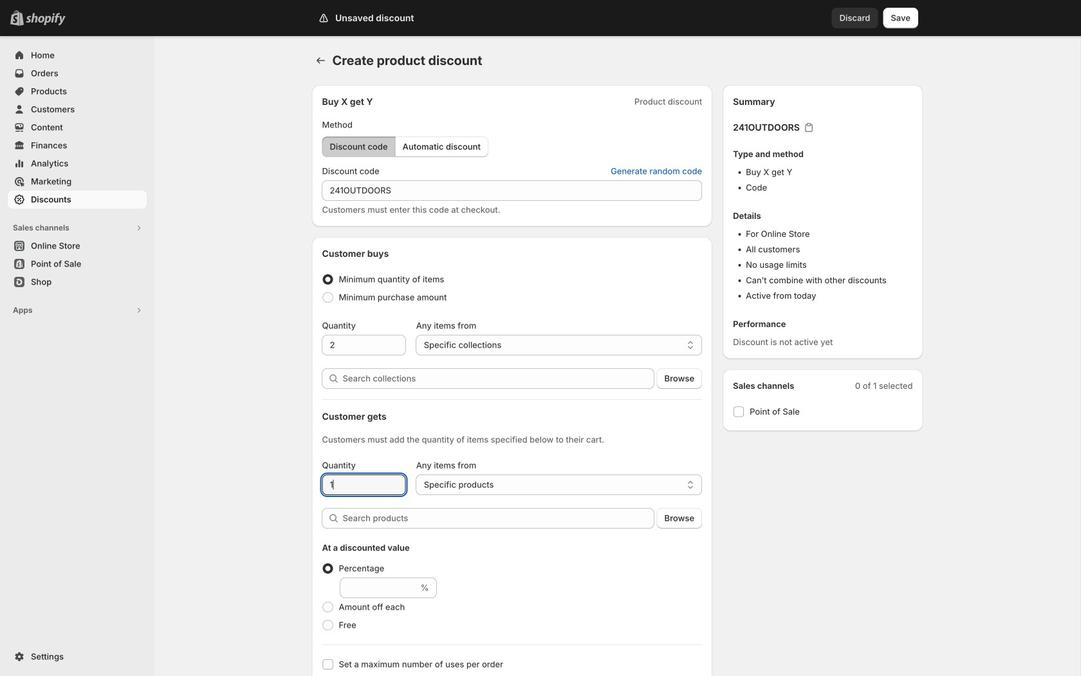 Task type: locate. For each thing, give the bounding box(es) containing it.
None text field
[[322, 335, 406, 355]]

shopify image
[[26, 13, 66, 26]]

None text field
[[322, 180, 703, 201], [322, 475, 406, 495], [340, 578, 418, 598], [322, 180, 703, 201], [322, 475, 406, 495], [340, 578, 418, 598]]

Search collections text field
[[343, 368, 655, 389]]



Task type: describe. For each thing, give the bounding box(es) containing it.
Search products text field
[[343, 508, 655, 529]]



Task type: vqa. For each thing, say whether or not it's contained in the screenshot.
The Search Collections text field on the bottom
yes



